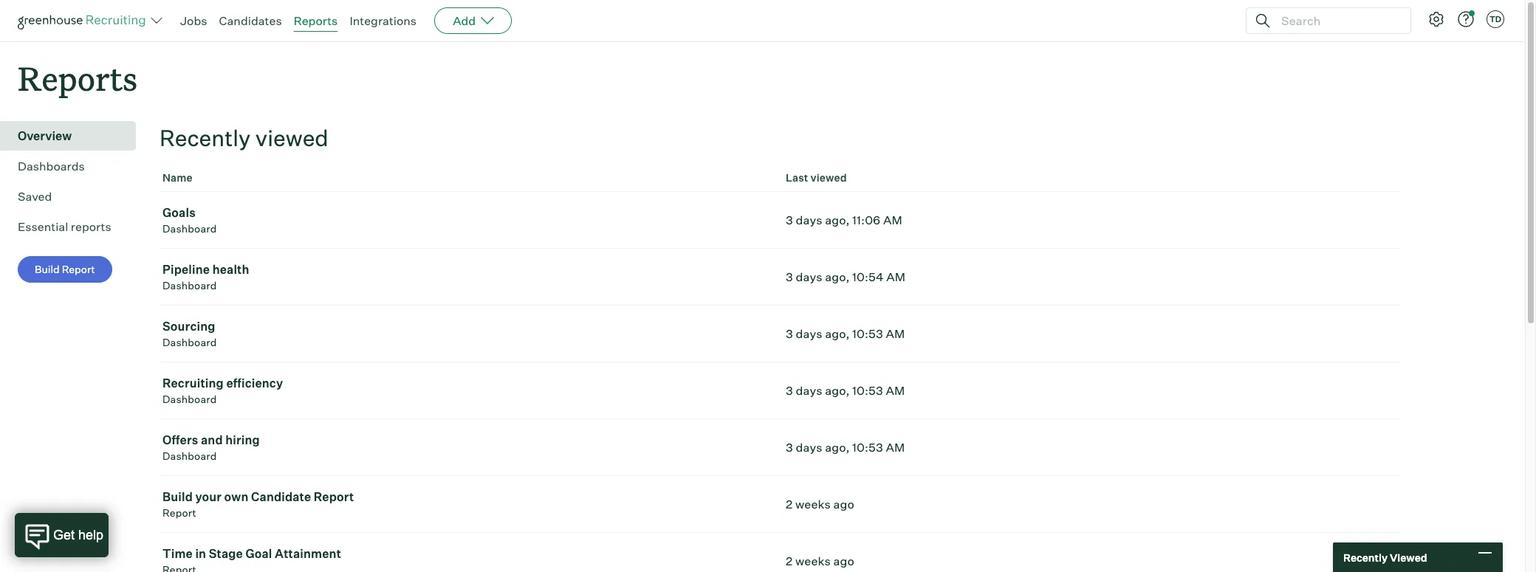 Task type: vqa. For each thing, say whether or not it's contained in the screenshot.


Task type: describe. For each thing, give the bounding box(es) containing it.
build report
[[35, 263, 95, 276]]

3 dashboard from the top
[[163, 336, 217, 349]]

report inside button
[[62, 263, 95, 276]]

stage
[[209, 547, 243, 562]]

ago for build your own candidate report
[[834, 497, 855, 512]]

add button
[[435, 7, 512, 34]]

0 vertical spatial reports
[[294, 13, 338, 28]]

sourcing dashboard
[[163, 319, 217, 349]]

days for recruiting efficiency
[[796, 384, 823, 398]]

1 vertical spatial report
[[314, 490, 354, 505]]

configure image
[[1428, 10, 1446, 28]]

1 3 days ago, 10:53 am from the top
[[786, 327, 905, 342]]

3 for offers and hiring
[[786, 441, 793, 455]]

2 for time in stage goal attainment
[[786, 554, 793, 569]]

essential reports link
[[18, 218, 130, 236]]

ago, for goals
[[826, 213, 850, 228]]

days for sourcing
[[796, 327, 823, 342]]

last
[[786, 172, 809, 184]]

days for goals
[[796, 213, 823, 228]]

goals
[[163, 206, 196, 220]]

build for report
[[35, 263, 60, 276]]

ago, for pipeline health
[[826, 270, 850, 285]]

1 vertical spatial reports
[[18, 56, 138, 100]]

td button
[[1487, 10, 1505, 28]]

jobs
[[180, 13, 207, 28]]

build for your
[[163, 490, 193, 505]]

dashboards
[[18, 159, 85, 174]]

recruiting efficiency dashboard
[[163, 376, 283, 406]]

pipeline health dashboard
[[163, 262, 249, 292]]

am for pipeline health
[[887, 270, 906, 285]]

3 for recruiting efficiency
[[786, 384, 793, 398]]

name
[[163, 172, 193, 184]]

time
[[163, 547, 193, 562]]

reports
[[71, 220, 111, 234]]

10:53 for hiring
[[853, 441, 884, 455]]

hiring
[[225, 433, 260, 448]]

2 weeks ago for build your own candidate report
[[786, 497, 855, 512]]

3 for goals
[[786, 213, 793, 228]]

dashboard inside recruiting efficiency dashboard
[[163, 393, 217, 406]]

2 weeks ago for time in stage goal attainment
[[786, 554, 855, 569]]

your
[[195, 490, 222, 505]]

goals dashboard
[[163, 206, 217, 235]]

integrations link
[[350, 13, 417, 28]]

3 days ago, 10:53 am for hiring
[[786, 441, 905, 455]]

11:06
[[853, 213, 881, 228]]

sourcing
[[163, 319, 215, 334]]

essential reports
[[18, 220, 111, 234]]

am for recruiting efficiency
[[886, 384, 905, 398]]

time in stage goal attainment
[[163, 547, 341, 562]]

and
[[201, 433, 223, 448]]

am for sourcing
[[886, 327, 905, 342]]

1 horizontal spatial report
[[163, 507, 197, 520]]

reports link
[[294, 13, 338, 28]]

Search text field
[[1278, 10, 1398, 31]]

saved
[[18, 189, 52, 204]]

essential
[[18, 220, 68, 234]]

days for offers and hiring
[[796, 441, 823, 455]]

attainment
[[275, 547, 341, 562]]

overview
[[18, 129, 72, 143]]



Task type: locate. For each thing, give the bounding box(es) containing it.
recently
[[160, 124, 251, 152], [1344, 552, 1388, 564]]

4 days from the top
[[796, 384, 823, 398]]

0 vertical spatial build
[[35, 263, 60, 276]]

dashboards link
[[18, 158, 130, 175]]

pipeline
[[163, 262, 210, 277]]

am for goals
[[884, 213, 903, 228]]

1 vertical spatial 2
[[786, 554, 793, 569]]

1 horizontal spatial viewed
[[811, 172, 847, 184]]

1 vertical spatial viewed
[[811, 172, 847, 184]]

dashboard inside offers and hiring dashboard
[[163, 450, 217, 463]]

dashboard
[[163, 223, 217, 235], [163, 279, 217, 292], [163, 336, 217, 349], [163, 393, 217, 406], [163, 450, 217, 463]]

0 horizontal spatial build
[[35, 263, 60, 276]]

recently for recently viewed
[[1344, 552, 1388, 564]]

3 days ago, 10:54 am
[[786, 270, 906, 285]]

2 2 weeks ago from the top
[[786, 554, 855, 569]]

report right candidate
[[314, 490, 354, 505]]

2
[[786, 497, 793, 512], [786, 554, 793, 569]]

jobs link
[[180, 13, 207, 28]]

dashboard down pipeline
[[163, 279, 217, 292]]

recently left the viewed
[[1344, 552, 1388, 564]]

2 3 days ago, 10:53 am from the top
[[786, 384, 905, 398]]

3 days ago, 10:53 am for dashboard
[[786, 384, 905, 398]]

5 days from the top
[[796, 441, 823, 455]]

ago for time in stage goal attainment
[[834, 554, 855, 569]]

efficiency
[[226, 376, 283, 391]]

2 vertical spatial 3 days ago, 10:53 am
[[786, 441, 905, 455]]

dashboard down offers
[[163, 450, 217, 463]]

2 vertical spatial report
[[163, 507, 197, 520]]

2 dashboard from the top
[[163, 279, 217, 292]]

dashboard down the recruiting on the bottom of the page
[[163, 393, 217, 406]]

2 2 from the top
[[786, 554, 793, 569]]

1 vertical spatial weeks
[[796, 554, 831, 569]]

4 3 from the top
[[786, 384, 793, 398]]

in
[[195, 547, 206, 562]]

am for offers and hiring
[[886, 441, 905, 455]]

3
[[786, 213, 793, 228], [786, 270, 793, 285], [786, 327, 793, 342], [786, 384, 793, 398], [786, 441, 793, 455]]

recruiting
[[163, 376, 224, 391]]

3 for sourcing
[[786, 327, 793, 342]]

candidate
[[251, 490, 311, 505]]

1 horizontal spatial reports
[[294, 13, 338, 28]]

3 3 from the top
[[786, 327, 793, 342]]

1 2 from the top
[[786, 497, 793, 512]]

health
[[213, 262, 249, 277]]

10:54
[[853, 270, 884, 285]]

1 days from the top
[[796, 213, 823, 228]]

0 horizontal spatial reports
[[18, 56, 138, 100]]

own
[[224, 490, 249, 505]]

ago
[[834, 497, 855, 512], [834, 554, 855, 569]]

3 3 days ago, 10:53 am from the top
[[786, 441, 905, 455]]

10:53
[[853, 327, 884, 342], [853, 384, 884, 398], [853, 441, 884, 455]]

1 weeks from the top
[[796, 497, 831, 512]]

3 for pipeline health
[[786, 270, 793, 285]]

ago, for recruiting efficiency
[[826, 384, 850, 398]]

reports down the greenhouse recruiting image
[[18, 56, 138, 100]]

1 vertical spatial build
[[163, 490, 193, 505]]

dashboard down goals
[[163, 223, 217, 235]]

add
[[453, 13, 476, 28]]

viewed
[[256, 124, 329, 152], [811, 172, 847, 184]]

offers and hiring dashboard
[[163, 433, 260, 463]]

recently viewed
[[1344, 552, 1428, 564]]

3 10:53 from the top
[[853, 441, 884, 455]]

integrations
[[350, 13, 417, 28]]

1 vertical spatial recently
[[1344, 552, 1388, 564]]

td
[[1490, 14, 1502, 24]]

5 ago, from the top
[[826, 441, 850, 455]]

build your own candidate report report
[[163, 490, 354, 520]]

3 days ago, 10:53 am
[[786, 327, 905, 342], [786, 384, 905, 398], [786, 441, 905, 455]]

1 dashboard from the top
[[163, 223, 217, 235]]

2 weeks from the top
[[796, 554, 831, 569]]

1 horizontal spatial recently
[[1344, 552, 1388, 564]]

candidates link
[[219, 13, 282, 28]]

3 days ago, 11:06 am
[[786, 213, 903, 228]]

viewed for recently viewed
[[256, 124, 329, 152]]

days
[[796, 213, 823, 228], [796, 270, 823, 285], [796, 327, 823, 342], [796, 384, 823, 398], [796, 441, 823, 455]]

saved link
[[18, 188, 130, 206]]

0 vertical spatial weeks
[[796, 497, 831, 512]]

report down your
[[163, 507, 197, 520]]

1 vertical spatial 3 days ago, 10:53 am
[[786, 384, 905, 398]]

viewed for last viewed
[[811, 172, 847, 184]]

0 vertical spatial 3 days ago, 10:53 am
[[786, 327, 905, 342]]

0 vertical spatial report
[[62, 263, 95, 276]]

1 ago, from the top
[[826, 213, 850, 228]]

0 vertical spatial 10:53
[[853, 327, 884, 342]]

4 dashboard from the top
[[163, 393, 217, 406]]

1 vertical spatial ago
[[834, 554, 855, 569]]

recently viewed
[[160, 124, 329, 152]]

goal
[[246, 547, 272, 562]]

ago,
[[826, 213, 850, 228], [826, 270, 850, 285], [826, 327, 850, 342], [826, 384, 850, 398], [826, 441, 850, 455]]

ago, for offers and hiring
[[826, 441, 850, 455]]

2 days from the top
[[796, 270, 823, 285]]

2 10:53 from the top
[[853, 384, 884, 398]]

2 ago from the top
[[834, 554, 855, 569]]

weeks for build your own candidate report
[[796, 497, 831, 512]]

1 10:53 from the top
[[853, 327, 884, 342]]

weeks for time in stage goal attainment
[[796, 554, 831, 569]]

build down essential
[[35, 263, 60, 276]]

1 ago from the top
[[834, 497, 855, 512]]

recently up name
[[160, 124, 251, 152]]

0 vertical spatial ago
[[834, 497, 855, 512]]

0 vertical spatial recently
[[160, 124, 251, 152]]

build
[[35, 263, 60, 276], [163, 490, 193, 505]]

2 3 from the top
[[786, 270, 793, 285]]

0 horizontal spatial viewed
[[256, 124, 329, 152]]

reports right candidates link at the left top
[[294, 13, 338, 28]]

weeks
[[796, 497, 831, 512], [796, 554, 831, 569]]

10:53 for dashboard
[[853, 384, 884, 398]]

dashboard down 'sourcing'
[[163, 336, 217, 349]]

1 2 weeks ago from the top
[[786, 497, 855, 512]]

0 vertical spatial viewed
[[256, 124, 329, 152]]

greenhouse recruiting image
[[18, 12, 151, 30]]

build report button
[[18, 257, 112, 283]]

1 3 from the top
[[786, 213, 793, 228]]

build inside build report button
[[35, 263, 60, 276]]

offers
[[163, 433, 198, 448]]

dashboard inside pipeline health dashboard
[[163, 279, 217, 292]]

2 ago, from the top
[[826, 270, 850, 285]]

0 vertical spatial 2
[[786, 497, 793, 512]]

3 ago, from the top
[[826, 327, 850, 342]]

0 horizontal spatial recently
[[160, 124, 251, 152]]

5 dashboard from the top
[[163, 450, 217, 463]]

td button
[[1484, 7, 1508, 31]]

reports
[[294, 13, 338, 28], [18, 56, 138, 100]]

4 ago, from the top
[[826, 384, 850, 398]]

days for pipeline health
[[796, 270, 823, 285]]

candidates
[[219, 13, 282, 28]]

report down essential reports link
[[62, 263, 95, 276]]

3 days from the top
[[796, 327, 823, 342]]

ago, for sourcing
[[826, 327, 850, 342]]

overview link
[[18, 127, 130, 145]]

build inside 'build your own candidate report report'
[[163, 490, 193, 505]]

build left your
[[163, 490, 193, 505]]

1 vertical spatial 10:53
[[853, 384, 884, 398]]

2 for build your own candidate report
[[786, 497, 793, 512]]

1 vertical spatial 2 weeks ago
[[786, 554, 855, 569]]

am
[[884, 213, 903, 228], [887, 270, 906, 285], [886, 327, 905, 342], [886, 384, 905, 398], [886, 441, 905, 455]]

0 vertical spatial 2 weeks ago
[[786, 497, 855, 512]]

recently for recently viewed
[[160, 124, 251, 152]]

2 weeks ago
[[786, 497, 855, 512], [786, 554, 855, 569]]

2 vertical spatial 10:53
[[853, 441, 884, 455]]

0 horizontal spatial report
[[62, 263, 95, 276]]

2 horizontal spatial report
[[314, 490, 354, 505]]

viewed
[[1391, 552, 1428, 564]]

last viewed
[[786, 172, 847, 184]]

1 horizontal spatial build
[[163, 490, 193, 505]]

report
[[62, 263, 95, 276], [314, 490, 354, 505], [163, 507, 197, 520]]

5 3 from the top
[[786, 441, 793, 455]]



